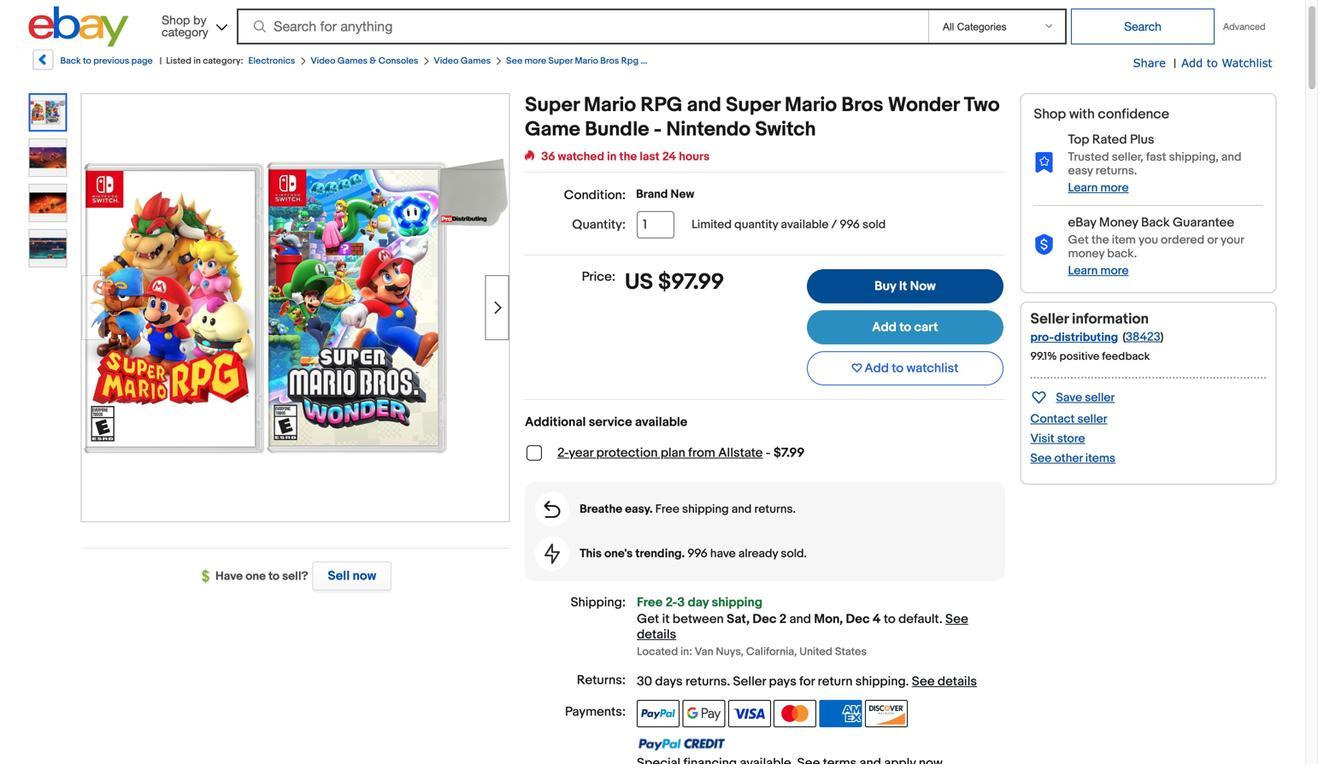 Task type: locate. For each thing, give the bounding box(es) containing it.
30
[[637, 674, 653, 690]]

0 vertical spatial 996
[[840, 218, 860, 232]]

back
[[60, 56, 81, 67], [1142, 215, 1170, 230]]

1 horizontal spatial dec
[[846, 612, 870, 627]]

shipping up sat,
[[712, 595, 763, 611]]

get inside us $97.99 main content
[[637, 612, 660, 627]]

quantity:
[[572, 217, 626, 233]]

0 horizontal spatial video
[[311, 56, 336, 67]]

0 horizontal spatial returns.
[[755, 502, 796, 517]]

back up you
[[1142, 215, 1170, 230]]

None submit
[[1071, 9, 1215, 44]]

more down search for anything 'text field'
[[525, 56, 547, 67]]

one
[[246, 570, 266, 584]]

with details__icon image
[[1034, 152, 1055, 173], [1034, 234, 1055, 256], [544, 501, 561, 518], [545, 544, 560, 564]]

2 dec from the left
[[846, 612, 870, 627]]

0 vertical spatial details
[[637, 627, 677, 643]]

|
[[160, 56, 162, 67], [1174, 56, 1177, 71]]

seller inside save seller "button"
[[1085, 391, 1115, 405]]

2- down additional
[[558, 446, 569, 461]]

learn inside the top rated plus trusted seller, fast shipping, and easy returns. learn more
[[1069, 181, 1098, 195]]

in right 'listed'
[[194, 56, 201, 67]]

0 vertical spatial back
[[60, 56, 81, 67]]

available
[[781, 218, 829, 232], [635, 415, 688, 430]]

bros left wonder
[[842, 93, 884, 118]]

dec left 2
[[753, 612, 777, 627]]

0 vertical spatial the
[[620, 150, 637, 164]]

returns.
[[1096, 164, 1138, 178], [755, 502, 796, 517]]

video
[[311, 56, 336, 67], [434, 56, 459, 67]]

2
[[780, 612, 787, 627]]

shop for shop with confidence
[[1034, 106, 1067, 123]]

seller right save
[[1085, 391, 1115, 405]]

the inside "ebay money back guarantee get the item you ordered or your money back. learn more"
[[1092, 233, 1110, 247]]

switch
[[687, 56, 714, 67], [755, 118, 816, 142]]

picture 3 of 4 image
[[30, 185, 66, 221]]

1 horizontal spatial details
[[938, 674, 977, 690]]

1 vertical spatial add
[[872, 320, 897, 335]]

| left 'listed'
[[160, 56, 162, 67]]

0 horizontal spatial switch
[[687, 56, 714, 67]]

see details link down default
[[912, 674, 977, 690]]

electronics
[[248, 56, 295, 67]]

with details__icon image left the easy on the right of the page
[[1034, 152, 1055, 173]]

learn more link down the easy on the right of the page
[[1069, 181, 1129, 195]]

plus
[[1130, 132, 1155, 148]]

1 vertical spatial in
[[607, 150, 617, 164]]

more down seller,
[[1101, 181, 1129, 195]]

1 horizontal spatial back
[[1142, 215, 1170, 230]]

see right default
[[946, 612, 969, 627]]

1 vertical spatial more
[[1101, 181, 1129, 195]]

available left /
[[781, 218, 829, 232]]

shop
[[162, 13, 190, 27], [1034, 106, 1067, 123]]

payments:
[[565, 705, 626, 720]]

back inside "ebay money back guarantee get the item you ordered or your money back. learn more"
[[1142, 215, 1170, 230]]

0 vertical spatial seller
[[1031, 310, 1069, 328]]

add inside add to cart link
[[872, 320, 897, 335]]

1 vertical spatial seller
[[733, 674, 766, 690]]

2 learn more link from the top
[[1069, 264, 1129, 278]]

shipping,
[[1169, 150, 1219, 165]]

details down default
[[938, 674, 977, 690]]

shop left with
[[1034, 106, 1067, 123]]

discover image
[[865, 700, 908, 728]]

add down add to cart link
[[865, 361, 889, 376]]

0 horizontal spatial -
[[641, 56, 644, 67]]

in
[[194, 56, 201, 67], [607, 150, 617, 164]]

2 vertical spatial more
[[1101, 264, 1129, 278]]

advanced
[[1224, 21, 1266, 32]]

buy it now link
[[807, 269, 1004, 304]]

get down ebay
[[1069, 233, 1089, 247]]

1 horizontal spatial switch
[[755, 118, 816, 142]]

learn more link for rated
[[1069, 181, 1129, 195]]

nintendo inside super mario rpg and super mario bros wonder two game bundle - nintendo switch
[[667, 118, 751, 142]]

2-
[[558, 446, 569, 461], [666, 595, 678, 611]]

1 vertical spatial details
[[938, 674, 977, 690]]

0 horizontal spatial dec
[[753, 612, 777, 627]]

1 horizontal spatial games
[[461, 56, 491, 67]]

protection
[[597, 446, 658, 461]]

1 vertical spatial back
[[1142, 215, 1170, 230]]

1 horizontal spatial 2-
[[666, 595, 678, 611]]

seller inside contact seller visit store see other items
[[1078, 412, 1108, 427]]

ebay money back guarantee get the item you ordered or your money back. learn more
[[1069, 215, 1244, 278]]

1 vertical spatial the
[[1092, 233, 1110, 247]]

1 learn from the top
[[1069, 181, 1098, 195]]

1 horizontal spatial bros
[[842, 93, 884, 118]]

0 horizontal spatial in
[[194, 56, 201, 67]]

see more super mario bros rpg - nintendo switch link
[[506, 56, 714, 67]]

0 horizontal spatial details
[[637, 627, 677, 643]]

your
[[1221, 233, 1244, 247]]

-
[[641, 56, 644, 67], [654, 118, 662, 142], [766, 446, 771, 461]]

games left &
[[338, 56, 368, 67]]

0 vertical spatial shop
[[162, 13, 190, 27]]

video right consoles
[[434, 56, 459, 67]]

0 horizontal spatial games
[[338, 56, 368, 67]]

seller inside us $97.99 main content
[[733, 674, 766, 690]]

returns. down rated
[[1096, 164, 1138, 178]]

see
[[506, 56, 523, 67], [1031, 451, 1052, 466], [946, 612, 969, 627], [912, 674, 935, 690]]

0 vertical spatial in
[[194, 56, 201, 67]]

0 vertical spatial -
[[641, 56, 644, 67]]

with details__icon image left this
[[545, 544, 560, 564]]

more inside "ebay money back guarantee get the item you ordered or your money back. learn more"
[[1101, 264, 1129, 278]]

- for from
[[766, 446, 771, 461]]

returns. inside us $97.99 main content
[[755, 502, 796, 517]]

united
[[800, 646, 833, 659]]

service
[[589, 415, 632, 430]]

shop with confidence
[[1034, 106, 1170, 123]]

0 horizontal spatial available
[[635, 415, 688, 430]]

shop left by
[[162, 13, 190, 27]]

and
[[687, 93, 722, 118], [1222, 150, 1242, 165], [732, 502, 752, 517], [790, 612, 812, 627]]

2 horizontal spatial -
[[766, 446, 771, 461]]

0 horizontal spatial get
[[637, 612, 660, 627]]

seller down located in: van nuys, california, united states
[[733, 674, 766, 690]]

year
[[569, 446, 594, 461]]

get left it
[[637, 612, 660, 627]]

new
[[671, 187, 695, 202]]

1 horizontal spatial in
[[607, 150, 617, 164]]

learn down the money on the right top of the page
[[1069, 264, 1098, 278]]

to
[[83, 56, 91, 67], [1207, 56, 1218, 69], [900, 320, 912, 335], [892, 361, 904, 376], [269, 570, 280, 584], [884, 612, 896, 627]]

2 vertical spatial -
[[766, 446, 771, 461]]

add for add to watchlist
[[865, 361, 889, 376]]

1 vertical spatial switch
[[755, 118, 816, 142]]

easy
[[1069, 164, 1093, 178]]

1 horizontal spatial seller
[[1031, 310, 1069, 328]]

available up plan
[[635, 415, 688, 430]]

shipping up this one's trending. 996 have already sold.
[[682, 502, 729, 517]]

condition:
[[564, 188, 626, 203]]

guarantee
[[1173, 215, 1235, 230]]

1 video from the left
[[311, 56, 336, 67]]

1 vertical spatial nintendo
[[667, 118, 751, 142]]

distributing
[[1055, 330, 1119, 345]]

video for video games
[[434, 56, 459, 67]]

. up discover image
[[906, 674, 909, 690]]

in inside us $97.99 main content
[[607, 150, 617, 164]]

limited
[[692, 218, 732, 232]]

1 vertical spatial free
[[637, 595, 663, 611]]

. down nuys,
[[727, 674, 730, 690]]

and right shipping,
[[1222, 150, 1242, 165]]

1 vertical spatial learn
[[1069, 264, 1098, 278]]

0 vertical spatial shipping
[[682, 502, 729, 517]]

nintendo right rpg
[[647, 56, 685, 67]]

brand
[[636, 187, 668, 202]]

1 horizontal spatial video
[[434, 56, 459, 67]]

0 vertical spatial switch
[[687, 56, 714, 67]]

1 horizontal spatial get
[[1069, 233, 1089, 247]]

you
[[1139, 233, 1159, 247]]

more
[[525, 56, 547, 67], [1101, 181, 1129, 195], [1101, 264, 1129, 278]]

super
[[549, 56, 573, 67], [525, 93, 580, 118], [726, 93, 781, 118]]

0 horizontal spatial the
[[620, 150, 637, 164]]

2- up it
[[666, 595, 678, 611]]

shop by category button
[[154, 6, 231, 43]]

plan
[[661, 446, 686, 461]]

2 learn from the top
[[1069, 264, 1098, 278]]

- right rpg
[[641, 56, 644, 67]]

learn
[[1069, 181, 1098, 195], [1069, 264, 1098, 278]]

games for video games
[[461, 56, 491, 67]]

0 horizontal spatial back
[[60, 56, 81, 67]]

996
[[840, 218, 860, 232], [688, 547, 708, 561]]

.
[[940, 612, 943, 627], [727, 674, 730, 690], [906, 674, 909, 690]]

additional
[[525, 415, 586, 430]]

california,
[[746, 646, 797, 659]]

get inside "ebay money back guarantee get the item you ordered or your money back. learn more"
[[1069, 233, 1089, 247]]

learn more link
[[1069, 181, 1129, 195], [1069, 264, 1129, 278]]

0 vertical spatial bros
[[601, 56, 619, 67]]

| right share button
[[1174, 56, 1177, 71]]

details up the located
[[637, 627, 677, 643]]

1 horizontal spatial available
[[781, 218, 829, 232]]

2 video from the left
[[434, 56, 459, 67]]

0 horizontal spatial 996
[[688, 547, 708, 561]]

996 right /
[[840, 218, 860, 232]]

0 vertical spatial learn more link
[[1069, 181, 1129, 195]]

seller,
[[1112, 150, 1144, 165]]

1 learn more link from the top
[[1069, 181, 1129, 195]]

picture 1 of 4 image
[[30, 95, 65, 130]]

0 horizontal spatial shop
[[162, 13, 190, 27]]

1 horizontal spatial -
[[654, 118, 662, 142]]

1 vertical spatial shop
[[1034, 106, 1067, 123]]

listed
[[166, 56, 192, 67]]

items
[[1086, 451, 1116, 466]]

with details__icon image for top rated plus
[[1034, 152, 1055, 173]]

1 vertical spatial bros
[[842, 93, 884, 118]]

2 vertical spatial add
[[865, 361, 889, 376]]

see down visit
[[1031, 451, 1052, 466]]

1 horizontal spatial returns.
[[1096, 164, 1138, 178]]

seller inside seller information pro-distributing ( 38423 ) 99.1% positive feedback
[[1031, 310, 1069, 328]]

with details__icon image left the money on the right top of the page
[[1034, 234, 1055, 256]]

see down default
[[912, 674, 935, 690]]

bros left rpg
[[601, 56, 619, 67]]

rpg
[[621, 56, 639, 67]]

visit
[[1031, 432, 1055, 446]]

see right "video games"
[[506, 56, 523, 67]]

with details__icon image for this one's trending.
[[545, 544, 560, 564]]

1 vertical spatial get
[[637, 612, 660, 627]]

returns. up the already
[[755, 502, 796, 517]]

&
[[370, 56, 377, 67]]

1 vertical spatial 996
[[688, 547, 708, 561]]

seller down save seller
[[1078, 412, 1108, 427]]

. right 4
[[940, 612, 943, 627]]

save
[[1057, 391, 1083, 405]]

with details__icon image for ebay money back guarantee
[[1034, 234, 1055, 256]]

visa image
[[728, 700, 771, 728]]

1 vertical spatial -
[[654, 118, 662, 142]]

0 vertical spatial learn
[[1069, 181, 1098, 195]]

add inside add to watchlist button
[[865, 361, 889, 376]]

learn down the easy on the right of the page
[[1069, 181, 1098, 195]]

available for quantity
[[781, 218, 829, 232]]

nintendo up "hours"
[[667, 118, 751, 142]]

0 vertical spatial get
[[1069, 233, 1089, 247]]

ordered
[[1161, 233, 1205, 247]]

switch inside super mario rpg and super mario bros wonder two game bundle - nintendo switch
[[755, 118, 816, 142]]

0 vertical spatial available
[[781, 218, 829, 232]]

already
[[739, 547, 778, 561]]

video left &
[[311, 56, 336, 67]]

- up last
[[654, 118, 662, 142]]

breathe easy. free shipping and returns.
[[580, 502, 796, 517]]

- left $7.99
[[766, 446, 771, 461]]

the left last
[[620, 150, 637, 164]]

2 games from the left
[[461, 56, 491, 67]]

0 vertical spatial seller
[[1085, 391, 1115, 405]]

1 vertical spatial available
[[635, 415, 688, 430]]

have
[[216, 570, 243, 584]]

0 vertical spatial 2-
[[558, 446, 569, 461]]

have
[[711, 547, 736, 561]]

0 vertical spatial returns.
[[1096, 164, 1138, 178]]

watchlist
[[1222, 56, 1273, 69]]

share
[[1134, 56, 1166, 69]]

learn inside "ebay money back guarantee get the item you ordered or your money back. learn more"
[[1069, 264, 1098, 278]]

default
[[899, 612, 940, 627]]

see details link up united
[[637, 612, 969, 643]]

from
[[689, 446, 716, 461]]

1 vertical spatial learn more link
[[1069, 264, 1129, 278]]

free up it
[[637, 595, 663, 611]]

1 horizontal spatial shop
[[1034, 106, 1067, 123]]

price:
[[582, 269, 616, 285]]

previous
[[93, 56, 129, 67]]

1 horizontal spatial the
[[1092, 233, 1110, 247]]

1 vertical spatial 2-
[[666, 595, 678, 611]]

save seller button
[[1031, 387, 1115, 407]]

2 horizontal spatial .
[[940, 612, 943, 627]]

0 vertical spatial see details link
[[637, 612, 969, 643]]

learn more link down the money on the right top of the page
[[1069, 264, 1129, 278]]

bros
[[601, 56, 619, 67], [842, 93, 884, 118]]

more down 'back.'
[[1101, 264, 1129, 278]]

996 left have
[[688, 547, 708, 561]]

details
[[637, 627, 677, 643], [938, 674, 977, 690]]

0 horizontal spatial seller
[[733, 674, 766, 690]]

add right share
[[1182, 56, 1203, 69]]

4
[[873, 612, 881, 627]]

video for video games & consoles
[[311, 56, 336, 67]]

add down buy
[[872, 320, 897, 335]]

dec
[[753, 612, 777, 627], [846, 612, 870, 627]]

the left item
[[1092, 233, 1110, 247]]

1 vertical spatial returns.
[[755, 502, 796, 517]]

see details link
[[637, 612, 969, 643], [912, 674, 977, 690]]

1 horizontal spatial .
[[906, 674, 909, 690]]

0 vertical spatial add
[[1182, 56, 1203, 69]]

38423
[[1126, 330, 1161, 345]]

1 games from the left
[[338, 56, 368, 67]]

and right the rpg
[[687, 93, 722, 118]]

games right consoles
[[461, 56, 491, 67]]

shop inside shop by category
[[162, 13, 190, 27]]

to inside share | add to watchlist
[[1207, 56, 1218, 69]]

with details__icon image left breathe
[[544, 501, 561, 518]]

1 vertical spatial seller
[[1078, 412, 1108, 427]]

and up the already
[[732, 502, 752, 517]]

in down bundle
[[607, 150, 617, 164]]

see inside contact seller visit store see other items
[[1031, 451, 1052, 466]]

shipping up discover image
[[856, 674, 906, 690]]

have one to sell?
[[216, 570, 308, 584]]

1 horizontal spatial |
[[1174, 56, 1177, 71]]

watchlist
[[907, 361, 959, 376]]

in:
[[681, 646, 693, 659]]

bros inside super mario rpg and super mario bros wonder two game bundle - nintendo switch
[[842, 93, 884, 118]]

seller up pro-
[[1031, 310, 1069, 328]]

0 horizontal spatial bros
[[601, 56, 619, 67]]

paypal credit image
[[637, 738, 726, 751]]

back left previous
[[60, 56, 81, 67]]

| inside share | add to watchlist
[[1174, 56, 1177, 71]]

dec left 4
[[846, 612, 870, 627]]

advanced link
[[1215, 9, 1275, 44]]

free right easy.
[[656, 502, 680, 517]]



Task type: vqa. For each thing, say whether or not it's contained in the screenshot.
$519.00 List Price: $649.90 20% Off
no



Task type: describe. For each thing, give the bounding box(es) containing it.
(
[[1123, 330, 1126, 345]]

add to watchlist button
[[807, 351, 1004, 386]]

money
[[1100, 215, 1139, 230]]

free 2-3 day shipping
[[637, 595, 763, 611]]

38423 link
[[1126, 330, 1161, 345]]

hours
[[679, 150, 710, 164]]

and right 2
[[790, 612, 812, 627]]

page
[[131, 56, 153, 67]]

with details__icon image for breathe easy.
[[544, 501, 561, 518]]

rated
[[1093, 132, 1128, 148]]

available for service
[[635, 415, 688, 430]]

add to cart
[[872, 320, 939, 335]]

0 horizontal spatial 2-
[[558, 446, 569, 461]]

Search for anything text field
[[240, 10, 925, 43]]

visit store link
[[1031, 432, 1086, 446]]

money
[[1069, 247, 1105, 261]]

video games
[[434, 56, 491, 67]]

us $97.99 main content
[[525, 93, 1006, 764]]

contact
[[1031, 412, 1075, 427]]

one's
[[605, 547, 633, 561]]

video games & consoles link
[[311, 56, 419, 67]]

allstate
[[719, 446, 763, 461]]

the inside us $97.99 main content
[[620, 150, 637, 164]]

36 watched in the last 24 hours
[[541, 150, 710, 164]]

super mario rpg and super mario bros wonder two game bundle - nintendo switch - picture 1 of 4 image
[[82, 92, 509, 520]]

details inside see details
[[637, 627, 677, 643]]

category
[[162, 25, 208, 39]]

this
[[580, 547, 602, 561]]

paypal image
[[637, 700, 680, 728]]

see inside see details
[[946, 612, 969, 627]]

and inside the top rated plus trusted seller, fast shipping, and easy returns. learn more
[[1222, 150, 1242, 165]]

buy it now
[[875, 279, 936, 294]]

and inside super mario rpg and super mario bros wonder two game bundle - nintendo switch
[[687, 93, 722, 118]]

games for video games & consoles
[[338, 56, 368, 67]]

rpg
[[641, 93, 683, 118]]

in for watched
[[607, 150, 617, 164]]

top
[[1069, 132, 1090, 148]]

sell?
[[282, 570, 308, 584]]

$97.99
[[658, 269, 725, 296]]

0 vertical spatial more
[[525, 56, 547, 67]]

sell now
[[328, 569, 376, 584]]

van
[[695, 646, 714, 659]]

now
[[910, 279, 936, 294]]

add inside share | add to watchlist
[[1182, 56, 1203, 69]]

pays
[[769, 674, 797, 690]]

add for add to cart
[[872, 320, 897, 335]]

dollar sign image
[[202, 570, 216, 584]]

to inside button
[[892, 361, 904, 376]]

seller for save
[[1085, 391, 1115, 405]]

now
[[353, 569, 376, 584]]

other
[[1055, 451, 1083, 466]]

shop by category
[[162, 13, 208, 39]]

back to previous page
[[60, 56, 153, 67]]

2 vertical spatial shipping
[[856, 674, 906, 690]]

trending.
[[636, 547, 685, 561]]

with
[[1070, 106, 1095, 123]]

watched
[[558, 150, 605, 164]]

share | add to watchlist
[[1134, 56, 1273, 71]]

- for bros
[[641, 56, 644, 67]]

see more super mario bros rpg - nintendo switch
[[506, 56, 714, 67]]

picture 2 of 4 image
[[30, 139, 66, 176]]

returns. inside the top rated plus trusted seller, fast shipping, and easy returns. learn more
[[1096, 164, 1138, 178]]

google pay image
[[683, 700, 726, 728]]

return
[[818, 674, 853, 690]]

it
[[662, 612, 670, 627]]

brand new
[[636, 187, 695, 202]]

category:
[[203, 56, 243, 67]]

seller information pro-distributing ( 38423 ) 99.1% positive feedback
[[1031, 310, 1164, 363]]

/
[[832, 218, 837, 232]]

picture 4 of 4 image
[[30, 230, 66, 267]]

more inside the top rated plus trusted seller, fast shipping, and easy returns. learn more
[[1101, 181, 1129, 195]]

returns:
[[577, 673, 626, 688]]

buy
[[875, 279, 897, 294]]

1 vertical spatial see details link
[[912, 674, 977, 690]]

returns
[[686, 674, 727, 690]]

sold
[[863, 218, 886, 232]]

store
[[1058, 432, 1086, 446]]

contact seller link
[[1031, 412, 1108, 427]]

1 dec from the left
[[753, 612, 777, 627]]

top rated plus trusted seller, fast shipping, and easy returns. learn more
[[1069, 132, 1242, 195]]

24
[[663, 150, 677, 164]]

master card image
[[774, 700, 817, 728]]

add to watchlist
[[865, 361, 959, 376]]

located
[[637, 646, 678, 659]]

day
[[688, 595, 709, 611]]

)
[[1161, 330, 1164, 345]]

0 horizontal spatial |
[[160, 56, 162, 67]]

shipping:
[[571, 595, 626, 611]]

see details
[[637, 612, 969, 643]]

back to previous page link
[[31, 50, 153, 76]]

- inside super mario rpg and super mario bros wonder two game bundle - nintendo switch
[[654, 118, 662, 142]]

by
[[193, 13, 207, 27]]

contact seller visit store see other items
[[1031, 412, 1116, 466]]

positive
[[1060, 350, 1100, 363]]

0 horizontal spatial .
[[727, 674, 730, 690]]

0 vertical spatial free
[[656, 502, 680, 517]]

game
[[525, 118, 581, 142]]

seller for contact
[[1078, 412, 1108, 427]]

quantity
[[735, 218, 779, 232]]

back.
[[1108, 247, 1138, 261]]

Quantity: text field
[[637, 211, 675, 239]]

in for listed
[[194, 56, 201, 67]]

save seller
[[1057, 391, 1115, 405]]

pro-
[[1031, 330, 1055, 345]]

us $97.99
[[625, 269, 725, 296]]

learn more link for money
[[1069, 264, 1129, 278]]

american express image
[[820, 700, 862, 728]]

information
[[1072, 310, 1149, 328]]

limited quantity available / 996 sold
[[692, 218, 886, 232]]

1 horizontal spatial 996
[[840, 218, 860, 232]]

0 vertical spatial nintendo
[[647, 56, 685, 67]]

feedback
[[1102, 350, 1150, 363]]

nuys,
[[716, 646, 744, 659]]

1 vertical spatial shipping
[[712, 595, 763, 611]]

shop for shop by category
[[162, 13, 190, 27]]

cart
[[915, 320, 939, 335]]



